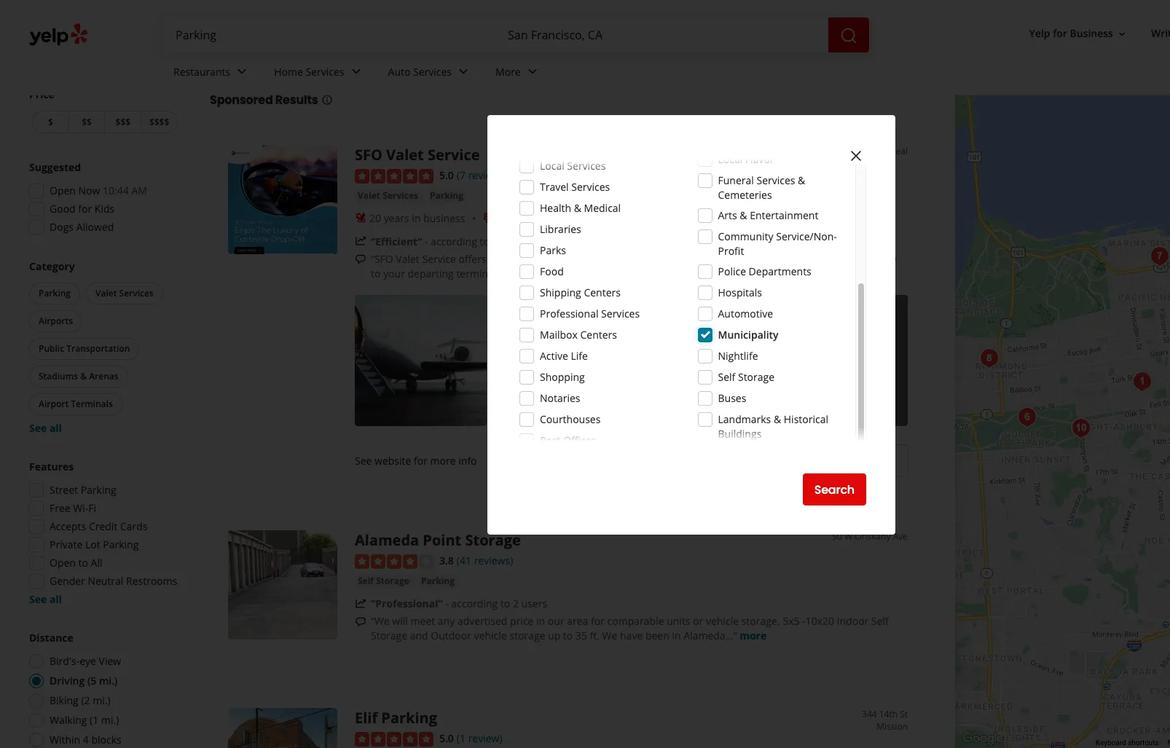 Task type: describe. For each thing, give the bounding box(es) containing it.
or
[[693, 615, 704, 629]]

transportation
[[67, 343, 130, 355]]

parking down category
[[39, 287, 71, 300]]

comparable
[[608, 615, 665, 629]]

"sfo valet service offers curbside valet parking at sfo international airport. check-in online, then head directly to your departing terminal. an sfo valet service representative will…"
[[371, 252, 897, 280]]

map region
[[801, 0, 1171, 749]]

valet up transportation on the top of page
[[96, 287, 117, 300]]

open now 10:44 am
[[50, 184, 147, 198]]

(5
[[87, 674, 96, 688]]

5.0 for valet
[[440, 168, 454, 182]]

5.0 link for valet
[[440, 167, 454, 183]]

see down airport
[[29, 421, 47, 435]]

writ
[[1152, 27, 1171, 40]]

24 chevron down v2 image for more
[[524, 63, 541, 80]]

16 speech v2 image for sfo valet service
[[355, 254, 367, 266]]

we
[[603, 629, 618, 643]]

for inside button
[[1054, 27, 1068, 40]]

1 vertical spatial parking button
[[29, 283, 80, 305]]

professional services
[[540, 307, 640, 321]]

more for service
[[703, 267, 730, 280]]

search image
[[841, 27, 858, 44]]

mailbox
[[540, 328, 578, 342]]

& inside funeral services & cemeteries
[[798, 174, 806, 187]]

2 vertical spatial service
[[565, 267, 599, 280]]

2 horizontal spatial sfo
[[609, 252, 628, 266]]

16 chevron down v2 image
[[1117, 28, 1129, 40]]

24 chevron down v2 image for restaurants
[[233, 63, 251, 80]]

(2
[[81, 694, 90, 708]]

$$$$
[[149, 116, 169, 128]]

gender neutral restrooms
[[50, 574, 178, 588]]

"we
[[371, 615, 390, 629]]

option group containing distance
[[25, 631, 181, 749]]

storage up (41 reviews) link
[[465, 531, 521, 551]]

search dialog
[[0, 0, 1171, 749]]

see all button for features
[[29, 593, 62, 607]]

travel
[[540, 180, 569, 194]]

active life
[[540, 349, 588, 363]]

to inside "we will meet any advertised price in our area for comparable units or vehicle storage. 5x5 -10x20 indoor self storage and outdoor vehicle storage up to 35 ft. we have been in alameda…"
[[563, 629, 573, 643]]

food
[[540, 265, 564, 278]]

more link for sfo valet service
[[703, 267, 730, 280]]

info
[[459, 455, 477, 468]]

sfo valet service link
[[355, 145, 480, 165]]

5 star rating image for parking
[[355, 733, 434, 747]]

notaries
[[540, 392, 581, 405]]

5.0 for parking
[[440, 732, 454, 746]]

cards
[[120, 520, 148, 534]]

(7 reviews)
[[457, 168, 508, 182]]

elif parking link
[[355, 709, 437, 728]]

historical
[[784, 413, 829, 426]]

profit
[[718, 244, 745, 258]]

group containing category
[[26, 260, 181, 436]]

alameda point storage link
[[355, 531, 521, 551]]

0 vertical spatial sfo
[[355, 145, 383, 165]]

yelp for business button
[[1024, 21, 1134, 47]]

mi.) for biking (2 mi.)
[[93, 694, 111, 708]]

see all for features
[[29, 593, 62, 607]]

3.8 star rating image
[[355, 555, 434, 569]]

service/non-
[[777, 230, 838, 244]]

all for category
[[49, 421, 62, 435]]

user actions element
[[1018, 20, 1171, 50]]

parking
[[558, 252, 594, 266]]

bird's-eye view
[[50, 655, 121, 669]]

alameda point storage image
[[228, 531, 338, 640]]

airport.
[[694, 252, 730, 266]]

writ link
[[1146, 21, 1171, 47]]

parking up business
[[430, 189, 464, 202]]

16 trending v2 image
[[355, 598, 367, 610]]

alameda…"
[[684, 629, 737, 643]]

automotive
[[718, 307, 774, 321]]

5.0 link for parking
[[440, 731, 454, 747]]

group containing suggested
[[25, 160, 181, 239]]

self inside button
[[358, 575, 374, 588]]

sponsored
[[210, 92, 273, 109]]

in inside "sfo valet service offers curbside valet parking at sfo international airport. check-in online, then head directly to your departing terminal. an sfo valet service representative will…"
[[765, 252, 774, 266]]

$$$
[[116, 116, 131, 128]]

1 horizontal spatial valet services button
[[355, 189, 421, 203]]

3.8 link
[[440, 553, 454, 569]]

community service/non- profit
[[718, 230, 838, 258]]

street parking
[[50, 483, 116, 497]]

in right years
[[412, 211, 421, 225]]

valet down valet
[[539, 267, 563, 280]]

st
[[901, 709, 908, 721]]

parking up "fi"
[[81, 483, 116, 497]]

buses
[[718, 392, 747, 405]]

good
[[50, 202, 76, 216]]

for up the dogs allowed
[[78, 202, 92, 216]]

post
[[540, 434, 561, 448]]

1 vertical spatial valet services button
[[86, 283, 163, 305]]

"efficient" - according to 1 user
[[371, 235, 522, 248]]

see left portfolio
[[812, 354, 829, 367]]

50 w oriskany ave
[[833, 531, 908, 543]]

& for arts & entertainment
[[740, 209, 748, 222]]

health
[[540, 201, 572, 215]]

music concourse parking image
[[1013, 403, 1042, 432]]

ft.
[[590, 629, 600, 643]]

10
[[246, 52, 263, 76]]

4
[[83, 733, 89, 747]]

free wi-fi
[[50, 502, 96, 515]]

valet up 20
[[358, 189, 381, 202]]

local for local services
[[540, 159, 565, 173]]

alamo square parking image
[[1128, 367, 1157, 397]]

shortcuts
[[1129, 739, 1160, 747]]

family-
[[498, 211, 532, 225]]

our
[[548, 615, 565, 629]]

more for storage
[[740, 629, 767, 643]]

for right website at the left bottom of page
[[414, 455, 428, 468]]

storage.
[[742, 615, 780, 629]]

mi.) for walking (1 mi.)
[[101, 714, 119, 728]]

50
[[833, 531, 843, 543]]

yelp for business
[[1030, 27, 1114, 40]]

according for "efficient"
[[431, 235, 477, 248]]

1 vertical spatial more
[[431, 455, 456, 468]]

public
[[39, 343, 64, 355]]

private
[[50, 538, 83, 552]]

near
[[379, 52, 422, 76]]

hospitals
[[718, 286, 763, 300]]

in left the our
[[537, 615, 545, 629]]

suggested
[[29, 160, 81, 174]]

terminal.
[[457, 267, 499, 280]]

arts & entertainment
[[718, 209, 819, 222]]

airport
[[39, 398, 69, 410]]

centers for mailbox centers
[[581, 328, 617, 342]]

departing
[[408, 267, 454, 280]]

public transportation button
[[29, 338, 139, 360]]

price
[[510, 615, 534, 629]]

(41 reviews)
[[457, 554, 513, 568]]

$$
[[82, 116, 92, 128]]

professional
[[540, 307, 599, 321]]

reviews) for alameda point storage
[[474, 554, 513, 568]]

sfo valet service image
[[228, 145, 338, 254]]

alameda
[[355, 531, 419, 551]]

your
[[384, 267, 405, 280]]

now
[[78, 184, 100, 198]]

kids
[[95, 202, 115, 216]]

3.8
[[440, 554, 454, 568]]

storage inside button
[[376, 575, 410, 588]]

local flavor
[[718, 152, 775, 166]]

category
[[29, 260, 75, 273]]

gender
[[50, 574, 85, 588]]

home
[[274, 65, 303, 78]]

parking link for valet
[[427, 189, 467, 203]]

operated
[[577, 211, 621, 225]]

more
[[496, 65, 521, 78]]

5x5
[[783, 615, 800, 629]]

accepts credit cards
[[50, 520, 148, 534]]

$ button
[[32, 111, 68, 133]]

results
[[275, 92, 318, 109]]

according for "professional"
[[452, 597, 498, 611]]



Task type: vqa. For each thing, say whether or not it's contained in the screenshot.
A Plus Quality HVAC image
no



Task type: locate. For each thing, give the bounding box(es) containing it.
centers up professional services
[[584, 286, 621, 300]]

more link down storage.
[[740, 629, 767, 643]]

5.0 left (7
[[440, 168, 454, 182]]

- for "efficient"
[[425, 235, 428, 248]]

2 vertical spatial parking button
[[418, 575, 458, 589]]

1 vertical spatial reviews)
[[474, 554, 513, 568]]

24 chevron down v2 image inside more link
[[524, 63, 541, 80]]

reviews) right (41
[[474, 554, 513, 568]]

0 vertical spatial open
[[50, 184, 76, 198]]

1 vertical spatial all
[[49, 593, 62, 607]]

5 star rating image
[[355, 169, 434, 183], [355, 733, 434, 747]]

libraries
[[540, 222, 582, 236]]

& left arenas
[[80, 370, 87, 383]]

review)
[[469, 732, 503, 746]]

wi-
[[73, 502, 88, 515]]

travel services
[[540, 180, 610, 194]]

1 horizontal spatial local
[[718, 152, 743, 166]]

and
[[410, 629, 428, 643]]

1 horizontal spatial self
[[718, 370, 736, 384]]

0 vertical spatial more
[[703, 267, 730, 280]]

"professional"
[[371, 597, 443, 611]]

for up "ft."
[[591, 615, 605, 629]]

2 5.0 from the top
[[440, 732, 454, 746]]

35
[[576, 629, 588, 643]]

1 vertical spatial self
[[358, 575, 374, 588]]

0 horizontal spatial -
[[425, 235, 428, 248]]

local for local flavor
[[718, 152, 743, 166]]

stadiums & arenas button
[[29, 366, 128, 388]]

terminals
[[71, 398, 113, 410]]

open down 'private'
[[50, 556, 76, 570]]

reviews) for sfo valet service
[[469, 168, 508, 182]]

& for landmarks & historical buildings
[[774, 413, 782, 426]]

2 vertical spatial -
[[803, 615, 806, 629]]

mailbox centers
[[540, 328, 617, 342]]

view
[[99, 655, 121, 669]]

in down 'units'
[[673, 629, 681, 643]]

1 horizontal spatial -
[[446, 597, 449, 611]]

0 vertical spatial according
[[431, 235, 477, 248]]

see all button
[[29, 421, 62, 435], [29, 593, 62, 607]]

0 horizontal spatial vehicle
[[474, 629, 507, 643]]

for
[[1054, 27, 1068, 40], [78, 202, 92, 216], [414, 455, 428, 468], [591, 615, 605, 629]]

see all for category
[[29, 421, 62, 435]]

eye
[[80, 655, 96, 669]]

& inside landmarks & historical buildings
[[774, 413, 782, 426]]

reviews) right (7
[[469, 168, 508, 182]]

mi.) right (5
[[99, 674, 118, 688]]

0 vertical spatial mi.)
[[99, 674, 118, 688]]

parking button down 3.8
[[418, 575, 458, 589]]

all
[[91, 556, 102, 570]]

parking down 3.8
[[421, 575, 455, 588]]

valet services for the bottommost valet services "button"
[[96, 287, 154, 300]]

price group
[[29, 87, 181, 136]]

self inside search dialog
[[718, 370, 736, 384]]

16 info v2 image
[[321, 94, 333, 106]]

1 horizontal spatial sfo
[[518, 267, 536, 280]]

1 5.0 from the top
[[440, 168, 454, 182]]

- for "professional"
[[446, 597, 449, 611]]

nightlife
[[718, 349, 759, 363]]

5.0 left (1 review)
[[440, 732, 454, 746]]

features
[[29, 460, 74, 474]]

storage down "we
[[371, 629, 408, 643]]

1 5.0 link from the top
[[440, 167, 454, 183]]

private lot parking
[[50, 538, 139, 552]]

& left historical
[[774, 413, 782, 426]]

24 chevron down v2 image inside 'home services' link
[[347, 63, 365, 80]]

real
[[891, 145, 908, 157]]

local up travel in the top left of the page
[[540, 159, 565, 173]]

0 vertical spatial see all
[[29, 421, 62, 435]]

1 all from the top
[[49, 421, 62, 435]]

5.0 link left "(1 review)" link
[[440, 731, 454, 747]]

(1 review) link
[[457, 731, 503, 747]]

0 vertical spatial self
[[718, 370, 736, 384]]

for right the yelp in the top right of the page
[[1054, 27, 1068, 40]]

- up the "any"
[[446, 597, 449, 611]]

2 vertical spatial self
[[872, 615, 889, 629]]

1 vertical spatial sfo
[[609, 252, 628, 266]]

1 vertical spatial 16 speech v2 image
[[355, 617, 367, 628]]

geary mall garage image
[[975, 344, 1004, 373]]

10:44
[[103, 184, 129, 198]]

local services
[[540, 159, 606, 173]]

0 vertical spatial self storage
[[718, 370, 775, 384]]

see up distance
[[29, 593, 47, 607]]

vehicle
[[706, 615, 739, 629], [474, 629, 507, 643]]

auto
[[388, 65, 411, 78]]

to left all on the left bottom
[[78, 556, 88, 570]]

according up advertised
[[452, 597, 498, 611]]

to left 2
[[501, 597, 511, 611]]

storage down 3.8 star rating image
[[376, 575, 410, 588]]

1 vertical spatial 5.0
[[440, 732, 454, 746]]

1 vertical spatial valet services
[[96, 287, 154, 300]]

16 years in business v2 image
[[355, 213, 367, 224]]

24 chevron down v2 image left auto
[[347, 63, 365, 80]]

valet
[[386, 145, 424, 165], [358, 189, 381, 202], [396, 252, 420, 266], [539, 267, 563, 280], [96, 287, 117, 300]]

sfo right at
[[609, 252, 628, 266]]

service for "sfo valet service offers curbside valet parking at sfo international airport. check-in online, then head directly to your departing terminal. an sfo valet service representative will…"
[[422, 252, 456, 266]]

0 vertical spatial parking button
[[427, 189, 467, 203]]

see all button for category
[[29, 421, 62, 435]]

2 horizontal spatial more
[[740, 629, 767, 643]]

up
[[548, 629, 561, 643]]

all down gender at bottom left
[[49, 593, 62, 607]]

self storage button
[[355, 575, 413, 589]]

24 chevron down v2 image right auto services
[[455, 63, 472, 80]]

mi.) for driving (5 mi.)
[[99, 674, 118, 688]]

dogs allowed
[[50, 220, 114, 234]]

service up departing
[[422, 252, 456, 266]]

indoor
[[837, 615, 869, 629]]

lot
[[85, 538, 100, 552]]

self inside "we will meet any advertised price in our area for comparable units or vehicle storage. 5x5 -10x20 indoor self storage and outdoor vehicle storage up to 35 ft. we have been in alameda…"
[[872, 615, 889, 629]]

2 all from the top
[[49, 593, 62, 607]]

"professional" - according to 2 users
[[371, 597, 548, 611]]

street
[[50, 483, 78, 497]]

see all button down gender at bottom left
[[29, 593, 62, 607]]

"we will meet any advertised price in our area for comparable units or vehicle storage. 5x5 -10x20 indoor self storage and outdoor vehicle storage up to 35 ft. we have been in alameda…"
[[371, 615, 889, 643]]

open for open now 10:44 am
[[50, 184, 76, 198]]

16 speech v2 image for alameda point storage
[[355, 617, 367, 628]]

2 vertical spatial mi.)
[[101, 714, 119, 728]]

1 vertical spatial more link
[[740, 629, 767, 643]]

top
[[210, 52, 242, 76]]

to left 35
[[563, 629, 573, 643]]

valet services button up years
[[355, 189, 421, 203]]

1 vertical spatial (1
[[457, 732, 466, 746]]

& for stadiums & arenas
[[80, 370, 87, 383]]

offers
[[459, 252, 487, 266]]

0 horizontal spatial more link
[[703, 267, 730, 280]]

services inside funeral services & cemeteries
[[757, 174, 796, 187]]

1 horizontal spatial more link
[[740, 629, 767, 643]]

flavor
[[746, 152, 775, 166]]

to inside "sfo valet service offers curbside valet parking at sfo international airport. check-in online, then head directly to your departing terminal. an sfo valet service representative will…"
[[371, 267, 381, 280]]

restaurants link
[[162, 52, 263, 95]]

keyboard shortcuts button
[[1096, 739, 1160, 749]]

0 vertical spatial all
[[49, 421, 62, 435]]

see all button down airport
[[29, 421, 62, 435]]

1 vertical spatial self storage
[[358, 575, 410, 588]]

0 vertical spatial (1
[[90, 714, 99, 728]]

parking link for point
[[418, 575, 458, 589]]

0 vertical spatial 5.0
[[440, 168, 454, 182]]

see all
[[29, 421, 62, 435], [29, 593, 62, 607]]

kezar parking lot image
[[1067, 414, 1096, 443]]

- down 20 years in business
[[425, 235, 428, 248]]

entertainment
[[750, 209, 819, 222]]

24 chevron down v2 image for home services
[[347, 63, 365, 80]]

1 horizontal spatial (1
[[457, 732, 466, 746]]

according
[[431, 235, 477, 248], [452, 597, 498, 611]]

1 horizontal spatial more
[[703, 267, 730, 280]]

parking up 16 info v2 image
[[308, 52, 376, 76]]

see all down airport
[[29, 421, 62, 435]]

at
[[597, 252, 606, 266]]

5 star rating image down elif parking
[[355, 733, 434, 747]]

francisco,
[[462, 52, 552, 76]]

mi.)
[[99, 674, 118, 688], [93, 694, 111, 708], [101, 714, 119, 728]]

open up the good
[[50, 184, 76, 198]]

& inside "button"
[[80, 370, 87, 383]]

0 horizontal spatial local
[[540, 159, 565, 173]]

0 horizontal spatial valet services
[[96, 287, 154, 300]]

0 vertical spatial 16 speech v2 image
[[355, 254, 367, 266]]

0 vertical spatial centers
[[584, 286, 621, 300]]

parking link down 3.8
[[418, 575, 458, 589]]

16 speech v2 image
[[355, 254, 367, 266], [355, 617, 367, 628]]

see left website at the left bottom of page
[[355, 455, 372, 468]]

open for open to all
[[50, 556, 76, 570]]

0 horizontal spatial sfo
[[355, 145, 383, 165]]

parking button for sfo valet service
[[427, 189, 467, 203]]

1 24 chevron down v2 image from the left
[[233, 63, 251, 80]]

arenas
[[89, 370, 119, 383]]

elif
[[355, 709, 378, 728]]

for inside "we will meet any advertised price in our area for comparable units or vehicle storage. 5x5 -10x20 indoor self storage and outdoor vehicle storage up to 35 ft. we have been in alameda…"
[[591, 615, 605, 629]]

vehicle down advertised
[[474, 629, 507, 643]]

auto services
[[388, 65, 452, 78]]

0 vertical spatial reviews)
[[469, 168, 508, 182]]

mi.) right (2
[[93, 694, 111, 708]]

None search field
[[164, 17, 873, 52]]

0 vertical spatial valet services button
[[355, 189, 421, 203]]

self storage down nightlife
[[718, 370, 775, 384]]

0 vertical spatial see all button
[[29, 421, 62, 435]]

2 vertical spatial group
[[25, 460, 181, 607]]

website
[[375, 455, 411, 468]]

1 vertical spatial according
[[452, 597, 498, 611]]

1 vertical spatial 5 star rating image
[[355, 733, 434, 747]]

business
[[1071, 27, 1114, 40]]

parking down cards
[[103, 538, 139, 552]]

service for sfo valet service
[[428, 145, 480, 165]]

landmarks & historical buildings
[[718, 413, 829, 441]]

344
[[862, 709, 878, 721]]

local up "funeral"
[[718, 152, 743, 166]]

16 speech v2 image down 16 trending v2 image
[[355, 617, 367, 628]]

san
[[425, 52, 459, 76]]

5 star rating image up valet services link
[[355, 169, 434, 183]]

sfo up valet services link
[[355, 145, 383, 165]]

0 horizontal spatial valet services button
[[86, 283, 163, 305]]

2 vertical spatial more
[[740, 629, 767, 643]]

2 horizontal spatial -
[[803, 615, 806, 629]]

service up (7
[[428, 145, 480, 165]]

self up 16 trending v2 image
[[358, 575, 374, 588]]

life
[[571, 349, 588, 363]]

1 horizontal spatial valet services
[[358, 189, 418, 202]]

2 24 chevron down v2 image from the left
[[347, 63, 365, 80]]

meet
[[411, 615, 435, 629]]

- inside "we will meet any advertised price in our area for comparable units or vehicle storage. 5x5 -10x20 indoor self storage and outdoor vehicle storage up to 35 ft. we have been in alameda…"
[[803, 615, 806, 629]]

1 vertical spatial 5.0 link
[[440, 731, 454, 747]]

more left info
[[431, 455, 456, 468]]

2 5.0 link from the top
[[440, 731, 454, 747]]

storage inside "we will meet any advertised price in our area for comparable units or vehicle storage. 5x5 -10x20 indoor self storage and outdoor vehicle storage up to 35 ft. we have been in alameda…"
[[371, 629, 408, 643]]

storage inside search dialog
[[738, 370, 775, 384]]

police departments
[[718, 265, 812, 278]]

0 vertical spatial 5 star rating image
[[355, 169, 434, 183]]

see all down gender at bottom left
[[29, 593, 62, 607]]

then
[[811, 252, 833, 266]]

24 chevron down v2 image inside 'restaurants' link
[[233, 63, 251, 80]]

& right arts
[[740, 209, 748, 222]]

group containing features
[[25, 460, 181, 607]]

24 chevron down v2 image inside auto services link
[[455, 63, 472, 80]]

allowed
[[76, 220, 114, 234]]

& down travel services on the top
[[574, 201, 582, 215]]

parking button up airports
[[29, 283, 80, 305]]

according down business
[[431, 235, 477, 248]]

1 16 speech v2 image from the top
[[355, 254, 367, 266]]

0 horizontal spatial more
[[431, 455, 456, 468]]

to down "sfo
[[371, 267, 381, 280]]

close image
[[848, 147, 865, 165]]

see portfolio link
[[777, 295, 908, 427]]

2 open from the top
[[50, 556, 76, 570]]

credit
[[89, 520, 118, 534]]

airport terminals button
[[29, 394, 122, 416]]

parking right the elif
[[382, 709, 437, 728]]

3 24 chevron down v2 image from the left
[[455, 63, 472, 80]]

good for kids
[[50, 202, 115, 216]]

2 16 speech v2 image from the top
[[355, 617, 367, 628]]

0 vertical spatial 5.0 link
[[440, 167, 454, 183]]

2 see all from the top
[[29, 593, 62, 607]]

0 vertical spatial -
[[425, 235, 428, 248]]

open
[[50, 184, 76, 198], [50, 556, 76, 570]]

2 see all button from the top
[[29, 593, 62, 607]]

16 speech v2 image down 16 trending v2 icon
[[355, 254, 367, 266]]

valet up your
[[396, 252, 420, 266]]

2 5 star rating image from the top
[[355, 733, 434, 747]]

16 trending v2 image
[[355, 236, 367, 248]]

centers down professional services
[[581, 328, 617, 342]]

see website for more info
[[355, 455, 477, 468]]

1 open from the top
[[50, 184, 76, 198]]

units
[[667, 615, 691, 629]]

stadiums
[[39, 370, 78, 383]]

neutral
[[88, 574, 124, 588]]

storage
[[510, 629, 546, 643]]

0 horizontal spatial self
[[358, 575, 374, 588]]

self up buses
[[718, 370, 736, 384]]

all
[[49, 421, 62, 435], [49, 593, 62, 607]]

2 horizontal spatial self
[[872, 615, 889, 629]]

1 vertical spatial mi.)
[[93, 694, 111, 708]]

24 chevron down v2 image for auto services
[[455, 63, 472, 80]]

check-
[[733, 252, 765, 266]]

1 see all button from the top
[[29, 421, 62, 435]]

(1 left review)
[[457, 732, 466, 746]]

& up entertainment
[[798, 174, 806, 187]]

valet services up transportation on the top of page
[[96, 287, 154, 300]]

parking link up business
[[427, 189, 467, 203]]

more link for alameda point storage
[[740, 629, 767, 643]]

self storage inside search dialog
[[718, 370, 775, 384]]

- right 5x5
[[803, 615, 806, 629]]

1 vertical spatial -
[[446, 597, 449, 611]]

& right owned
[[567, 211, 574, 225]]

0 vertical spatial valet services
[[358, 189, 418, 202]]

see portfolio
[[812, 354, 873, 367]]

self storage down 3.8 star rating image
[[358, 575, 410, 588]]

1 vertical spatial see all
[[29, 593, 62, 607]]

to left 1
[[480, 235, 490, 248]]

0 vertical spatial group
[[25, 160, 181, 239]]

in left online,
[[765, 252, 774, 266]]

5.0 link left (7
[[440, 167, 454, 183]]

stadiums & arenas
[[39, 370, 119, 383]]

0 horizontal spatial self storage
[[358, 575, 410, 588]]

all for features
[[49, 593, 62, 607]]

16 family owned v2 image
[[483, 213, 495, 224]]

valet services button up transportation on the top of page
[[86, 283, 163, 305]]

free
[[50, 502, 70, 515]]

mi.) up blocks
[[101, 714, 119, 728]]

valet up valet services link
[[386, 145, 424, 165]]

storage down nightlife
[[738, 370, 775, 384]]

more down airport.
[[703, 267, 730, 280]]

4 24 chevron down v2 image from the left
[[524, 63, 541, 80]]

vehicle up alameda…"
[[706, 615, 739, 629]]

1 vertical spatial service
[[422, 252, 456, 266]]

parking button up business
[[427, 189, 467, 203]]

self storage inside button
[[358, 575, 410, 588]]

distance
[[29, 631, 73, 645]]

arts
[[718, 209, 738, 222]]

1 vertical spatial vehicle
[[474, 629, 507, 643]]

top 10 best parking near san francisco, california
[[210, 52, 642, 76]]

24 chevron down v2 image right more
[[524, 63, 541, 80]]

24 chevron down v2 image up sponsored
[[233, 63, 251, 80]]

google image
[[959, 730, 1008, 749]]

all down airport
[[49, 421, 62, 435]]

driving (5 mi.)
[[50, 674, 118, 688]]

lombard street garage image
[[1146, 242, 1171, 271]]

more link down airport.
[[703, 267, 730, 280]]

1 vertical spatial group
[[26, 260, 181, 436]]

1 vertical spatial parking link
[[418, 575, 458, 589]]

(1 down (2
[[90, 714, 99, 728]]

0 vertical spatial vehicle
[[706, 615, 739, 629]]

service down parking
[[565, 267, 599, 280]]

valet services for rightmost valet services "button"
[[358, 189, 418, 202]]

5 star rating image for valet
[[355, 169, 434, 183]]

1 vertical spatial see all button
[[29, 593, 62, 607]]

1 horizontal spatial self storage
[[718, 370, 775, 384]]

centers for shipping centers
[[584, 286, 621, 300]]

24 chevron down v2 image
[[233, 63, 251, 80], [347, 63, 365, 80], [455, 63, 472, 80], [524, 63, 541, 80]]

parking button for alameda point storage
[[418, 575, 458, 589]]

1 vertical spatial centers
[[581, 328, 617, 342]]

0 vertical spatial service
[[428, 145, 480, 165]]

& for health & medical
[[574, 201, 582, 215]]

restaurants
[[174, 65, 231, 78]]

valet services up years
[[358, 189, 418, 202]]

group
[[25, 160, 181, 239], [26, 260, 181, 436], [25, 460, 181, 607]]

online,
[[777, 252, 809, 266]]

1 vertical spatial open
[[50, 556, 76, 570]]

0 vertical spatial more link
[[703, 267, 730, 280]]

2 vertical spatial sfo
[[518, 267, 536, 280]]

option group
[[25, 631, 181, 749]]

0 horizontal spatial (1
[[90, 714, 99, 728]]

business categories element
[[162, 52, 1171, 95]]

user
[[501, 235, 522, 248]]

0 vertical spatial parking link
[[427, 189, 467, 203]]

post offices
[[540, 434, 597, 448]]

sfo right an on the left top of page
[[518, 267, 536, 280]]

1 see all from the top
[[29, 421, 62, 435]]

1 5 star rating image from the top
[[355, 169, 434, 183]]

parking link
[[427, 189, 467, 203], [418, 575, 458, 589]]

1 horizontal spatial vehicle
[[706, 615, 739, 629]]



